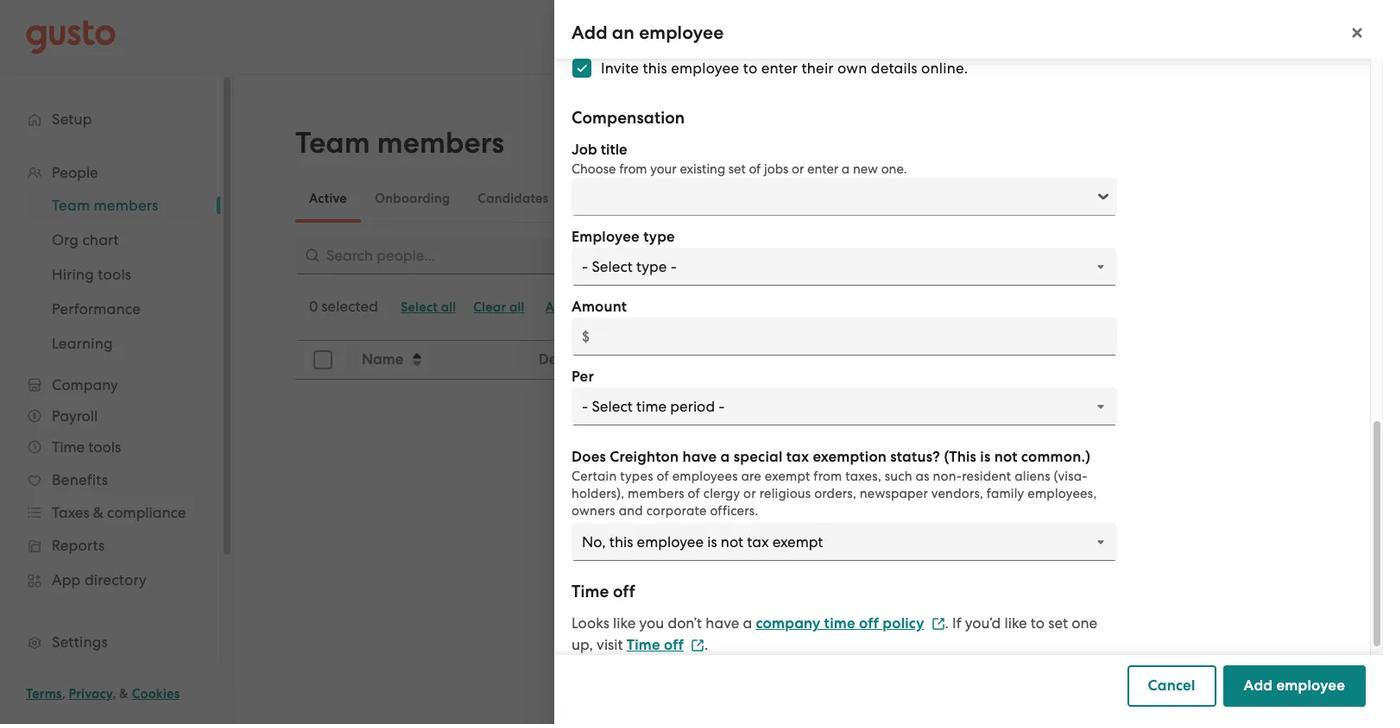 Task type: describe. For each thing, give the bounding box(es) containing it.
active button
[[295, 178, 361, 219]]

active
[[309, 191, 347, 206]]

types
[[620, 469, 654, 485]]

clear all
[[474, 300, 525, 315]]

an
[[612, 22, 635, 44]]

choose
[[572, 162, 616, 177]]

terms link
[[26, 687, 62, 702]]

clear all button
[[465, 294, 533, 321]]

tax
[[787, 448, 809, 466]]

opens in a new tab image for time off
[[691, 639, 705, 653]]

compensation
[[572, 108, 685, 128]]

exempt
[[765, 469, 810, 485]]

(visa-
[[1054, 469, 1088, 485]]

don't
[[668, 615, 702, 632]]

time
[[824, 615, 856, 633]]

. for . if you'd like to set one up, visit
[[945, 615, 949, 632]]

name
[[362, 351, 404, 369]]

add an employee
[[572, 22, 724, 44]]

found
[[844, 537, 884, 555]]

add employee
[[1244, 677, 1346, 695]]

1 horizontal spatial time
[[627, 637, 661, 655]]

one.
[[882, 162, 907, 177]]

or inside the does creighton have a special tax exemption status? (this is not common.) certain types of employees are exempt from taxes, such as non-resident aliens (visa- holders), members of clergy or religious orders, newspaper vendors, family employees, owners and corporate officers.
[[744, 486, 756, 502]]

clear
[[474, 300, 506, 315]]

officers.
[[710, 504, 759, 519]]

people
[[793, 537, 840, 555]]

owners
[[572, 504, 616, 519]]

holders),
[[572, 486, 625, 502]]

1 , from the left
[[62, 687, 65, 702]]

2 vertical spatial of
[[688, 486, 700, 502]]

cancel button
[[1128, 666, 1217, 707]]

. if you'd like to set one up, visit
[[572, 615, 1098, 654]]

family
[[987, 486, 1025, 502]]

employee type
[[572, 228, 675, 246]]

department
[[539, 351, 623, 369]]

this
[[643, 60, 668, 77]]

job
[[572, 141, 597, 159]]

certain
[[572, 469, 617, 485]]

does creighton have a special tax exemption status? (this is not common.) certain types of employees are exempt from taxes, such as non-resident aliens (visa- holders), members of clergy or religious orders, newspaper vendors, family employees, owners and corporate officers.
[[572, 448, 1097, 519]]

set inside the job title choose from your existing set of jobs or enter a new one.
[[729, 162, 746, 177]]

you'd
[[965, 615, 1001, 632]]

company time off policy link
[[756, 615, 945, 633]]

details
[[871, 60, 918, 77]]

home image
[[26, 19, 116, 54]]

team
[[295, 125, 370, 161]]

employee inside button
[[1277, 677, 1346, 695]]

set inside '. if you'd like to set one up, visit'
[[1049, 615, 1068, 632]]

your
[[651, 162, 677, 177]]

online.
[[922, 60, 968, 77]]

all for select all
[[441, 300, 456, 315]]

account menu element
[[1050, 0, 1358, 73]]

team members
[[295, 125, 504, 161]]

one
[[1072, 615, 1098, 632]]

add a team member drawer dialog
[[554, 0, 1384, 725]]

department button
[[529, 342, 792, 378]]

employment
[[967, 351, 1052, 369]]

Invite this employee to enter their own details online. checkbox
[[563, 49, 601, 87]]

such
[[885, 469, 913, 485]]

1 vertical spatial have
[[706, 615, 740, 632]]

cancel
[[1148, 677, 1196, 695]]

status?
[[891, 448, 941, 466]]

newspaper
[[860, 486, 928, 502]]

Select all rows on this page checkbox
[[304, 341, 342, 379]]

job title choose from your existing set of jobs or enter a new one.
[[572, 141, 907, 177]]

taxes,
[[846, 469, 882, 485]]

1 like from the left
[[613, 615, 636, 632]]

no
[[769, 537, 789, 555]]

and
[[619, 504, 643, 519]]

of inside the job title choose from your existing set of jobs or enter a new one.
[[749, 162, 761, 177]]

0 horizontal spatial enter
[[762, 60, 798, 77]]

title
[[601, 141, 628, 159]]

aliens
[[1015, 469, 1051, 485]]

select all button
[[392, 294, 465, 321]]

exemption
[[813, 448, 887, 466]]

0 vertical spatial time off
[[572, 582, 635, 602]]

creighton
[[610, 448, 679, 466]]

0 selected
[[309, 298, 378, 315]]

add for add an employee
[[572, 22, 608, 44]]

&
[[119, 687, 129, 702]]

Search people... field
[[295, 237, 710, 275]]

0 selected status
[[309, 298, 378, 315]]

up,
[[572, 637, 593, 654]]

policy
[[883, 615, 925, 633]]



Task type: locate. For each thing, give the bounding box(es) containing it.
0 vertical spatial from
[[619, 162, 647, 177]]

1 horizontal spatial like
[[1005, 615, 1027, 632]]

members inside the does creighton have a special tax exemption status? (this is not common.) certain types of employees are exempt from taxes, such as non-resident aliens (visa- holders), members of clergy or religious orders, newspaper vendors, family employees, owners and corporate officers.
[[628, 486, 685, 502]]

enter left their
[[762, 60, 798, 77]]

0 vertical spatial to
[[743, 60, 758, 77]]

opens in a new tab image down "don't"
[[691, 639, 705, 653]]

clergy
[[704, 486, 740, 502]]

onboarding
[[375, 191, 450, 206]]

0 vertical spatial .
[[945, 615, 949, 632]]

0 horizontal spatial time
[[572, 582, 609, 602]]

. for .
[[705, 637, 709, 654]]

1 vertical spatial time
[[627, 637, 661, 655]]

time off up looks on the bottom
[[572, 582, 635, 602]]

1 horizontal spatial all
[[510, 300, 525, 315]]

all right "select"
[[441, 300, 456, 315]]

selected
[[322, 298, 378, 315]]

opens in a new tab image for company time off policy
[[932, 617, 945, 631]]

0 horizontal spatial to
[[743, 60, 758, 77]]

1 vertical spatial off
[[859, 615, 879, 633]]

name button
[[351, 342, 527, 378]]

opens in a new tab image left if
[[932, 617, 945, 631]]

of left jobs
[[749, 162, 761, 177]]

. down looks like you don't have a
[[705, 637, 709, 654]]

are
[[741, 469, 762, 485]]

a inside the does creighton have a special tax exemption status? (this is not common.) certain types of employees are exempt from taxes, such as non-resident aliens (visa- holders), members of clergy or religious orders, newspaper vendors, family employees, owners and corporate officers.
[[721, 448, 730, 466]]

jobs
[[764, 162, 789, 177]]

1 vertical spatial a
[[721, 448, 730, 466]]

1 horizontal spatial set
[[1049, 615, 1068, 632]]

like up the visit
[[613, 615, 636, 632]]

offboarding button
[[563, 178, 668, 219]]

1 vertical spatial .
[[705, 637, 709, 654]]

a left company
[[743, 615, 752, 632]]

0 horizontal spatial opens in a new tab image
[[691, 639, 705, 653]]

enter inside the job title choose from your existing set of jobs or enter a new one.
[[807, 162, 839, 177]]

1 horizontal spatial add
[[1244, 677, 1273, 695]]

have up employees
[[683, 448, 717, 466]]

you
[[640, 615, 664, 632]]

1 horizontal spatial a
[[743, 615, 752, 632]]

1 vertical spatial or
[[744, 486, 756, 502]]

1 vertical spatial type
[[1056, 351, 1087, 369]]

1 vertical spatial time off
[[627, 637, 684, 655]]

2 like from the left
[[1005, 615, 1027, 632]]

terms
[[26, 687, 62, 702]]

0
[[309, 298, 318, 315]]

0 horizontal spatial .
[[705, 637, 709, 654]]

have
[[683, 448, 717, 466], [706, 615, 740, 632]]

have right "don't"
[[706, 615, 740, 632]]

of
[[749, 162, 761, 177], [657, 469, 669, 485], [688, 486, 700, 502]]

like right you'd
[[1005, 615, 1027, 632]]

from down title
[[619, 162, 647, 177]]

employee for an
[[639, 22, 724, 44]]

employee
[[572, 228, 640, 246]]

have inside the does creighton have a special tax exemption status? (this is not common.) certain types of employees are exempt from taxes, such as non-resident aliens (visa- holders), members of clergy or religious orders, newspaper vendors, family employees, owners and corporate officers.
[[683, 448, 717, 466]]

1 horizontal spatial or
[[792, 162, 804, 177]]

off down "don't"
[[664, 637, 684, 655]]

invite
[[601, 60, 639, 77]]

1 vertical spatial of
[[657, 469, 669, 485]]

2 all from the left
[[510, 300, 525, 315]]

employees,
[[1028, 486, 1097, 502]]

looks
[[572, 615, 610, 632]]

time down you on the left
[[627, 637, 661, 655]]

from inside the does creighton have a special tax exemption status? (this is not common.) certain types of employees are exempt from taxes, such as non-resident aliens (visa- holders), members of clergy or religious orders, newspaper vendors, family employees, owners and corporate officers.
[[814, 469, 843, 485]]

from
[[619, 162, 647, 177], [814, 469, 843, 485]]

0 vertical spatial time
[[572, 582, 609, 602]]

0 horizontal spatial members
[[377, 125, 504, 161]]

time off down you on the left
[[627, 637, 684, 655]]

1 vertical spatial from
[[814, 469, 843, 485]]

0 vertical spatial or
[[792, 162, 804, 177]]

special
[[734, 448, 783, 466]]

1 horizontal spatial to
[[1031, 615, 1045, 632]]

1 vertical spatial add
[[1244, 677, 1273, 695]]

set right "existing" at the top
[[729, 162, 746, 177]]

. left if
[[945, 615, 949, 632]]

0 horizontal spatial like
[[613, 615, 636, 632]]

select all
[[401, 300, 456, 315]]

a left new at the right top
[[842, 162, 850, 177]]

not
[[995, 448, 1018, 466]]

or inside the job title choose from your existing set of jobs or enter a new one.
[[792, 162, 804, 177]]

1 all from the left
[[441, 300, 456, 315]]

1 vertical spatial enter
[[807, 162, 839, 177]]

0 vertical spatial set
[[729, 162, 746, 177]]

1 vertical spatial members
[[628, 486, 685, 502]]

all inside button
[[510, 300, 525, 315]]

0 horizontal spatial of
[[657, 469, 669, 485]]

2 horizontal spatial of
[[749, 162, 761, 177]]

privacy
[[69, 687, 112, 702]]

add inside button
[[1244, 677, 1273, 695]]

common.)
[[1022, 448, 1091, 466]]

(this
[[944, 448, 977, 466]]

0 horizontal spatial off
[[613, 582, 635, 602]]

type for employment type
[[1056, 351, 1087, 369]]

to inside '. if you'd like to set one up, visit'
[[1031, 615, 1045, 632]]

a up employees
[[721, 448, 730, 466]]

candidates
[[478, 191, 549, 206]]

0 horizontal spatial from
[[619, 162, 647, 177]]

0 vertical spatial a
[[842, 162, 850, 177]]

1 vertical spatial opens in a new tab image
[[691, 639, 705, 653]]

2 vertical spatial off
[[664, 637, 684, 655]]

2 horizontal spatial a
[[842, 162, 850, 177]]

their
[[802, 60, 834, 77]]

, left privacy link at the bottom left
[[62, 687, 65, 702]]

0 horizontal spatial a
[[721, 448, 730, 466]]

to left one
[[1031, 615, 1045, 632]]

0 vertical spatial have
[[683, 448, 717, 466]]

candidates button
[[464, 178, 563, 219]]

1 horizontal spatial members
[[628, 486, 685, 502]]

team members tab list
[[295, 174, 1309, 223]]

all inside button
[[441, 300, 456, 315]]

add for add employee
[[1244, 677, 1273, 695]]

2 , from the left
[[112, 687, 116, 702]]

0 horizontal spatial ,
[[62, 687, 65, 702]]

0 vertical spatial off
[[613, 582, 635, 602]]

corporate
[[647, 504, 707, 519]]

company
[[756, 615, 821, 633]]

2 vertical spatial a
[[743, 615, 752, 632]]

members down types
[[628, 486, 685, 502]]

resident
[[962, 469, 1012, 485]]

type right employment
[[1056, 351, 1087, 369]]

or down the are
[[744, 486, 756, 502]]

add
[[572, 22, 608, 44], [1244, 677, 1273, 695]]

1 horizontal spatial enter
[[807, 162, 839, 177]]

existing
[[680, 162, 726, 177]]

type inside add a team member drawer dialog
[[644, 228, 675, 246]]

1 horizontal spatial from
[[814, 469, 843, 485]]

all for clear all
[[510, 300, 525, 315]]

1 horizontal spatial .
[[945, 615, 949, 632]]

2 horizontal spatial off
[[859, 615, 879, 633]]

time off
[[572, 582, 635, 602], [627, 637, 684, 655]]

of down employees
[[688, 486, 700, 502]]

0 vertical spatial type
[[644, 228, 675, 246]]

0 vertical spatial members
[[377, 125, 504, 161]]

vendors,
[[932, 486, 984, 502]]

1 vertical spatial to
[[1031, 615, 1045, 632]]

opens in a new tab image inside company time off policy link
[[932, 617, 945, 631]]

0 vertical spatial opens in a new tab image
[[932, 617, 945, 631]]

from inside the job title choose from your existing set of jobs or enter a new one.
[[619, 162, 647, 177]]

1 horizontal spatial of
[[688, 486, 700, 502]]

. inside '. if you'd like to set one up, visit'
[[945, 615, 949, 632]]

opens in a new tab image inside the time off link
[[691, 639, 705, 653]]

type for employee type
[[644, 228, 675, 246]]

company time off policy
[[756, 615, 925, 633]]

looks like you don't have a
[[572, 615, 752, 632]]

set
[[729, 162, 746, 177], [1049, 615, 1068, 632]]

Amount field
[[572, 318, 1118, 356]]

, left &
[[112, 687, 116, 702]]

cookies
[[132, 687, 180, 702]]

invite this employee to enter their own details online.
[[601, 60, 968, 77]]

enter
[[762, 60, 798, 77], [807, 162, 839, 177]]

privacy link
[[69, 687, 112, 702]]

off up looks like you don't have a
[[613, 582, 635, 602]]

members up onboarding button
[[377, 125, 504, 161]]

time
[[572, 582, 609, 602], [627, 637, 661, 655]]

a
[[842, 162, 850, 177], [721, 448, 730, 466], [743, 615, 752, 632]]

of right types
[[657, 469, 669, 485]]

employment type button
[[957, 342, 1296, 378]]

select
[[401, 300, 438, 315]]

employment type
[[967, 351, 1087, 369]]

like inside '. if you'd like to set one up, visit'
[[1005, 615, 1027, 632]]

all right clear
[[510, 300, 525, 315]]

enter left new at the right top
[[807, 162, 839, 177]]

0 horizontal spatial or
[[744, 486, 756, 502]]

1 vertical spatial employee
[[671, 60, 740, 77]]

1 horizontal spatial ,
[[112, 687, 116, 702]]

0 horizontal spatial set
[[729, 162, 746, 177]]

if
[[953, 615, 962, 632]]

members
[[377, 125, 504, 161], [628, 486, 685, 502]]

or right jobs
[[792, 162, 804, 177]]

0 vertical spatial enter
[[762, 60, 798, 77]]

1 horizontal spatial type
[[1056, 351, 1087, 369]]

2 vertical spatial employee
[[1277, 677, 1346, 695]]

set left one
[[1049, 615, 1068, 632]]

time off link
[[627, 637, 705, 655]]

1 vertical spatial set
[[1049, 615, 1068, 632]]

0 horizontal spatial add
[[572, 22, 608, 44]]

visit
[[597, 637, 623, 654]]

from up the orders,
[[814, 469, 843, 485]]

.
[[945, 615, 949, 632], [705, 637, 709, 654]]

no people found
[[769, 537, 884, 555]]

type right the employee
[[644, 228, 675, 246]]

0 vertical spatial employee
[[639, 22, 724, 44]]

type inside button
[[1056, 351, 1087, 369]]

per
[[572, 368, 594, 386]]

offboarding
[[576, 191, 654, 206]]

0 vertical spatial of
[[749, 162, 761, 177]]

orders,
[[815, 486, 857, 502]]

cookies button
[[132, 684, 180, 705]]

type
[[644, 228, 675, 246], [1056, 351, 1087, 369]]

amount
[[572, 298, 627, 316]]

0 vertical spatial add
[[572, 22, 608, 44]]

1 horizontal spatial off
[[664, 637, 684, 655]]

terms , privacy , & cookies
[[26, 687, 180, 702]]

employees
[[673, 469, 738, 485]]

opens in a new tab image
[[932, 617, 945, 631], [691, 639, 705, 653]]

a inside the job title choose from your existing set of jobs or enter a new one.
[[842, 162, 850, 177]]

time up looks on the bottom
[[572, 582, 609, 602]]

employee for this
[[671, 60, 740, 77]]

1 horizontal spatial opens in a new tab image
[[932, 617, 945, 631]]

non-
[[933, 469, 962, 485]]

0 horizontal spatial all
[[441, 300, 456, 315]]

new
[[853, 162, 878, 177]]

onboarding button
[[361, 178, 464, 219]]

to left their
[[743, 60, 758, 77]]

off right time
[[859, 615, 879, 633]]

does
[[572, 448, 606, 466]]

0 horizontal spatial type
[[644, 228, 675, 246]]



Task type: vqa. For each thing, say whether or not it's contained in the screenshot.
2nd all from right
yes



